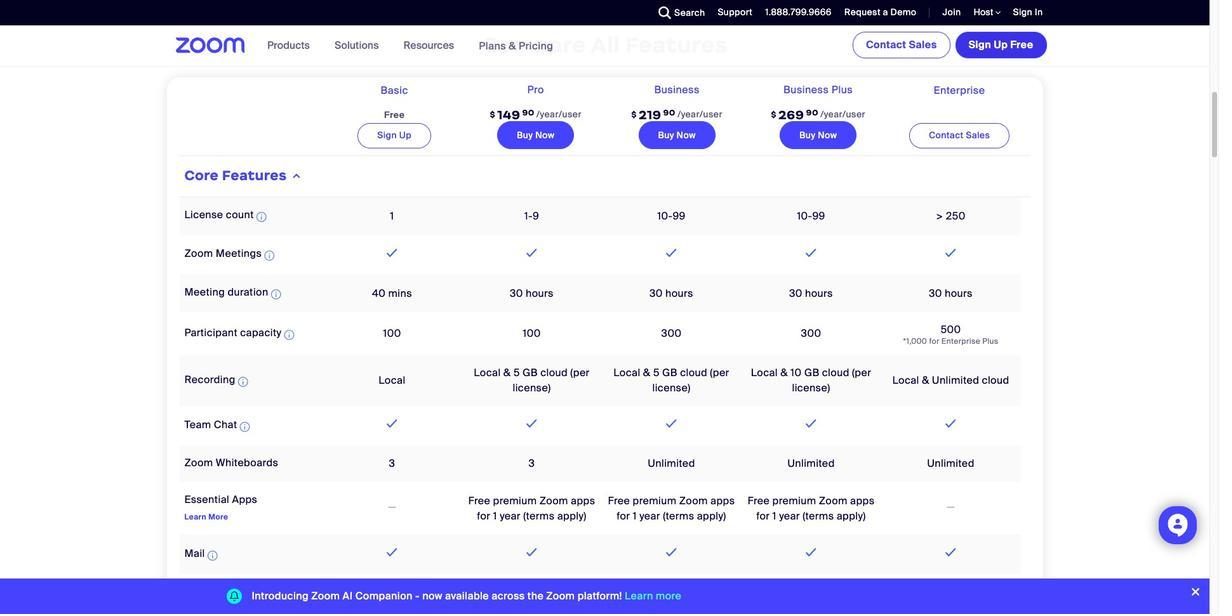 Task type: locate. For each thing, give the bounding box(es) containing it.
3 premium from the left
[[772, 495, 816, 508]]

up inside core features application
[[399, 129, 412, 141]]

buy now
[[517, 130, 555, 141], [658, 130, 696, 141], [799, 130, 837, 141]]

1 free premium zoom apps for 1 year (terms apply) from the left
[[468, 495, 595, 523]]

0 vertical spatial up
[[994, 38, 1008, 51]]

buy for 149
[[517, 130, 533, 141]]

0 horizontal spatial not included image
[[386, 501, 398, 516]]

90 for 219
[[663, 107, 676, 118]]

1 vertical spatial contact sales
[[929, 129, 990, 141]]

3 /year/user from the left
[[820, 109, 865, 120]]

1 horizontal spatial buy now
[[658, 130, 696, 141]]

buy now down the $ 149 90 /year/user
[[517, 130, 555, 141]]

up down basic
[[399, 129, 412, 141]]

0 vertical spatial mail
[[184, 547, 205, 560]]

plans
[[479, 39, 506, 52]]

1 vertical spatial up
[[399, 129, 412, 141]]

0 horizontal spatial 10-99
[[657, 209, 686, 223]]

buy now for 269
[[799, 130, 837, 141]]

now down $ 269 90 /year/user
[[818, 130, 837, 141]]

0 horizontal spatial now
[[535, 130, 555, 141]]

buy down $ 219 90 /year/user
[[658, 130, 674, 141]]

250
[[946, 209, 966, 223]]

/year/user down business plus
[[820, 109, 865, 120]]

90 right 219
[[663, 107, 676, 118]]

mins
[[388, 287, 412, 300]]

1 $ from the left
[[490, 109, 495, 120]]

join link up meetings navigation
[[943, 6, 961, 18]]

&
[[509, 39, 516, 52], [503, 367, 511, 380], [643, 367, 651, 380], [781, 367, 788, 380], [922, 374, 929, 388]]

0 horizontal spatial buy now link
[[497, 121, 574, 149]]

1 300 from the left
[[661, 327, 682, 341]]

1
[[390, 209, 394, 223], [493, 510, 497, 523], [633, 510, 637, 523], [773, 510, 777, 523]]

$ inside $ 219 90 /year/user
[[631, 109, 637, 120]]

learn down "essential"
[[184, 513, 206, 523]]

2 5 from the left
[[653, 367, 660, 380]]

1 vertical spatial learn
[[625, 590, 653, 603]]

0 horizontal spatial plus
[[832, 83, 853, 97]]

business
[[654, 83, 700, 97], [784, 83, 829, 97]]

sign up
[[377, 129, 412, 141]]

2 year from the left
[[639, 510, 660, 523]]

banner containing contact sales
[[160, 25, 1049, 67]]

meetings
[[216, 247, 262, 260]]

0 horizontal spatial $
[[490, 109, 495, 120]]

$ inside $ 269 90 /year/user
[[771, 109, 776, 120]]

team
[[184, 418, 211, 431]]

sign down basic
[[377, 129, 397, 141]]

included image
[[803, 246, 820, 261], [384, 417, 400, 432], [523, 417, 540, 432], [663, 417, 680, 432], [803, 417, 820, 432], [663, 546, 680, 561], [803, 546, 820, 561]]

team chat
[[184, 418, 237, 431]]

basic
[[381, 84, 408, 97]]

1 horizontal spatial free premium zoom apps for 1 year (terms apply)
[[608, 495, 735, 523]]

2 99 from the left
[[812, 209, 825, 223]]

2 now from the left
[[677, 130, 696, 141]]

2 horizontal spatial now
[[818, 130, 837, 141]]

up for sign up
[[399, 129, 412, 141]]

buy now for 149
[[517, 130, 555, 141]]

/year/user inside the $ 149 90 /year/user
[[536, 109, 582, 120]]

1 3 from the left
[[389, 457, 395, 471]]

sign down the host
[[969, 38, 991, 51]]

mail application
[[184, 547, 220, 564]]

3 (per from the left
[[852, 367, 871, 380]]

recording image
[[238, 375, 248, 390]]

1 horizontal spatial 3
[[529, 457, 535, 471]]

1 horizontal spatial $
[[631, 109, 637, 120]]

now for 269
[[818, 130, 837, 141]]

>
[[936, 209, 943, 223]]

1 horizontal spatial (terms
[[663, 510, 694, 523]]

contact sales link inside core features application
[[909, 123, 1010, 148]]

gb inside local & 10 gb cloud (per license)
[[804, 367, 819, 380]]

9
[[533, 209, 539, 223]]

3 buy now from the left
[[799, 130, 837, 141]]

search button
[[649, 0, 708, 25]]

1 horizontal spatial license)
[[652, 382, 691, 395]]

2 100 from the left
[[523, 327, 541, 341]]

$ inside the $ 149 90 /year/user
[[490, 109, 495, 120]]

1 horizontal spatial up
[[994, 38, 1008, 51]]

1 vertical spatial plus
[[982, 337, 999, 347]]

2 buy from the left
[[658, 130, 674, 141]]

buy for 219
[[658, 130, 674, 141]]

meetings navigation
[[850, 25, 1049, 61]]

1 horizontal spatial 300
[[801, 327, 821, 341]]

premium
[[493, 495, 537, 508], [633, 495, 677, 508], [772, 495, 816, 508]]

1 vertical spatial contact sales link
[[909, 123, 1010, 148]]

plus
[[832, 83, 853, 97], [982, 337, 999, 347]]

3 buy from the left
[[799, 130, 816, 141]]

2 horizontal spatial (per
[[852, 367, 871, 380]]

90 inside the $ 149 90 /year/user
[[522, 107, 535, 118]]

2 horizontal spatial buy now link
[[780, 121, 857, 149]]

4 hours from the left
[[945, 287, 973, 300]]

hours
[[526, 287, 554, 300], [665, 287, 693, 300], [805, 287, 833, 300], [945, 287, 973, 300]]

1 hours from the left
[[526, 287, 554, 300]]

2 horizontal spatial (terms
[[803, 510, 834, 523]]

enterprise up local & unlimited cloud
[[942, 337, 980, 347]]

100
[[383, 327, 401, 341], [523, 327, 541, 341]]

0 horizontal spatial local & 5 gb cloud (per license)
[[474, 367, 590, 395]]

sign for sign in
[[1013, 6, 1032, 18]]

0 horizontal spatial up
[[399, 129, 412, 141]]

1 10- from the left
[[657, 209, 673, 223]]

mail left the mail icon
[[184, 547, 205, 560]]

apply)
[[557, 510, 586, 523], [697, 510, 726, 523], [837, 510, 866, 523]]

0 vertical spatial learn
[[184, 513, 206, 523]]

0 vertical spatial contact sales
[[866, 38, 937, 51]]

1 premium from the left
[[493, 495, 537, 508]]

1 horizontal spatial business
[[784, 83, 829, 97]]

1 horizontal spatial not included image
[[945, 501, 957, 516]]

plus inside 500 *1,000 for enterprise plus
[[982, 337, 999, 347]]

3 gb from the left
[[804, 367, 819, 380]]

0 horizontal spatial 5
[[513, 367, 520, 380]]

1 buy from the left
[[517, 130, 533, 141]]

1 horizontal spatial gb
[[662, 367, 677, 380]]

0 horizontal spatial gb
[[523, 367, 538, 380]]

now down the $ 149 90 /year/user
[[535, 130, 555, 141]]

3 now from the left
[[818, 130, 837, 141]]

mail left service
[[184, 586, 205, 600]]

introducing
[[252, 590, 309, 603]]

0 horizontal spatial apply)
[[557, 510, 586, 523]]

0 horizontal spatial buy now
[[517, 130, 555, 141]]

0 vertical spatial plus
[[832, 83, 853, 97]]

0 horizontal spatial /year/user
[[536, 109, 582, 120]]

local
[[474, 367, 501, 380], [614, 367, 640, 380], [751, 367, 778, 380], [379, 374, 406, 388], [892, 374, 919, 388]]

99
[[673, 209, 686, 223], [812, 209, 825, 223]]

0 vertical spatial sign
[[1013, 6, 1032, 18]]

10-
[[657, 209, 673, 223], [797, 209, 812, 223]]

2 horizontal spatial buy now
[[799, 130, 837, 141]]

2 not included image from the left
[[945, 501, 957, 516]]

$ left 219
[[631, 109, 637, 120]]

free
[[1010, 38, 1033, 51], [384, 110, 405, 121], [468, 495, 490, 508], [608, 495, 630, 508], [748, 495, 770, 508]]

> 250
[[936, 209, 966, 223]]

ai
[[343, 590, 353, 603]]

0 vertical spatial contact sales link
[[853, 32, 950, 58]]

0 horizontal spatial free premium zoom apps for 1 year (terms apply)
[[468, 495, 595, 523]]

buy now down $ 269 90 /year/user
[[799, 130, 837, 141]]

compare
[[482, 31, 586, 59]]

essential
[[184, 494, 229, 507]]

features left right icon
[[222, 167, 287, 184]]

0 horizontal spatial license)
[[513, 382, 551, 395]]

sign inside core features application
[[377, 129, 397, 141]]

contact sales link inside meetings navigation
[[853, 32, 950, 58]]

support
[[718, 6, 753, 18]]

participant capacity image
[[284, 328, 294, 343]]

for
[[929, 337, 939, 347], [477, 510, 490, 523], [617, 510, 630, 523], [756, 510, 770, 523]]

buy now link for 269
[[780, 121, 857, 149]]

/year/user for 219
[[677, 109, 723, 120]]

request
[[844, 6, 881, 18]]

1 buy now link from the left
[[497, 121, 574, 149]]

buy down the $ 149 90 /year/user
[[517, 130, 533, 141]]

1 horizontal spatial sign
[[969, 38, 991, 51]]

0 horizontal spatial 3
[[389, 457, 395, 471]]

contact sales link
[[853, 32, 950, 58], [909, 123, 1010, 148]]

1 horizontal spatial apps
[[711, 495, 735, 508]]

core features cell
[[179, 161, 1030, 192]]

1 horizontal spatial 90
[[663, 107, 676, 118]]

0 horizontal spatial features
[[222, 167, 287, 184]]

plans & pricing
[[479, 39, 553, 52]]

2 license) from the left
[[652, 382, 691, 395]]

10-99
[[657, 209, 686, 223], [797, 209, 825, 223]]

plus right 500
[[982, 337, 999, 347]]

0 vertical spatial sales
[[909, 38, 937, 51]]

1 horizontal spatial premium
[[633, 495, 677, 508]]

1 not included image from the left
[[386, 501, 398, 516]]

1 vertical spatial mail
[[184, 586, 205, 600]]

3
[[389, 457, 395, 471], [529, 457, 535, 471]]

learn left more
[[625, 590, 653, 603]]

learn inside essential apps learn more
[[184, 513, 206, 523]]

business up $ 269 90 /year/user
[[784, 83, 829, 97]]

up for sign up free
[[994, 38, 1008, 51]]

plans & pricing link
[[479, 39, 553, 52], [479, 39, 553, 52]]

up down host dropdown button
[[994, 38, 1008, 51]]

1 90 from the left
[[522, 107, 535, 118]]

1 horizontal spatial /year/user
[[677, 109, 723, 120]]

buy down $ 269 90 /year/user
[[799, 130, 816, 141]]

269
[[778, 107, 804, 123]]

& inside local & 10 gb cloud (per license)
[[781, 367, 788, 380]]

features
[[625, 31, 728, 59], [222, 167, 287, 184]]

2 buy now link from the left
[[638, 121, 715, 149]]

0 horizontal spatial contact
[[866, 38, 906, 51]]

1 /year/user from the left
[[536, 109, 582, 120]]

essential apps learn more
[[184, 494, 257, 523]]

$ left 269
[[771, 109, 776, 120]]

1 vertical spatial enterprise
[[942, 337, 980, 347]]

2 (terms from the left
[[663, 510, 694, 523]]

90 inside $ 219 90 /year/user
[[663, 107, 676, 118]]

1 horizontal spatial 10-
[[797, 209, 812, 223]]

1 horizontal spatial 10-99
[[797, 209, 825, 223]]

90 for 269
[[806, 107, 818, 118]]

host button
[[974, 6, 1000, 18]]

free premium zoom apps for 1 year (terms apply)
[[468, 495, 595, 523], [608, 495, 735, 523], [748, 495, 875, 523]]

3 license) from the left
[[792, 382, 830, 395]]

buy for 269
[[799, 130, 816, 141]]

2 business from the left
[[784, 83, 829, 97]]

3 $ from the left
[[771, 109, 776, 120]]

2 free premium zoom apps for 1 year (terms apply) from the left
[[608, 495, 735, 523]]

0 horizontal spatial 10-
[[657, 209, 673, 223]]

/year/user inside $ 219 90 /year/user
[[677, 109, 723, 120]]

learn
[[184, 513, 206, 523], [625, 590, 653, 603]]

contact sales inside meetings navigation
[[866, 38, 937, 51]]

90 for 149
[[522, 107, 535, 118]]

1 horizontal spatial 5
[[653, 367, 660, 380]]

$ for 269
[[771, 109, 776, 120]]

2 $ from the left
[[631, 109, 637, 120]]

/year/user down pro
[[536, 109, 582, 120]]

year
[[500, 510, 521, 523], [639, 510, 660, 523], [779, 510, 800, 523]]

contact
[[866, 38, 906, 51], [929, 129, 964, 141]]

1 local & 5 gb cloud (per license) from the left
[[474, 367, 590, 395]]

business up $ 219 90 /year/user
[[654, 83, 700, 97]]

core features application
[[179, 78, 1040, 615]]

2 horizontal spatial /year/user
[[820, 109, 865, 120]]

now for 149
[[535, 130, 555, 141]]

0 vertical spatial enterprise
[[934, 84, 985, 97]]

now
[[535, 130, 555, 141], [677, 130, 696, 141], [818, 130, 837, 141]]

0 horizontal spatial business
[[654, 83, 700, 97]]

join link
[[933, 0, 964, 25], [943, 6, 961, 18]]

banner
[[160, 25, 1049, 67]]

zoom inside application
[[184, 247, 213, 260]]

0 horizontal spatial 100
[[383, 327, 401, 341]]

2 horizontal spatial 90
[[806, 107, 818, 118]]

0 horizontal spatial buy
[[517, 130, 533, 141]]

cell
[[741, 575, 881, 614], [881, 575, 1021, 614], [322, 581, 462, 608]]

local inside local & 10 gb cloud (per license)
[[751, 367, 778, 380]]

apps
[[571, 495, 595, 508], [711, 495, 735, 508], [850, 495, 875, 508]]

/year/user inside $ 269 90 /year/user
[[820, 109, 865, 120]]

1 horizontal spatial plus
[[982, 337, 999, 347]]

1 (terms from the left
[[523, 510, 555, 523]]

1 horizontal spatial local & 5 gb cloud (per license)
[[614, 367, 729, 395]]

1 now from the left
[[535, 130, 555, 141]]

$ left 149
[[490, 109, 495, 120]]

1 horizontal spatial sales
[[966, 129, 990, 141]]

up inside button
[[994, 38, 1008, 51]]

3 90 from the left
[[806, 107, 818, 118]]

products
[[267, 39, 310, 52]]

sign inside button
[[969, 38, 991, 51]]

0 horizontal spatial learn
[[184, 513, 206, 523]]

2 90 from the left
[[663, 107, 676, 118]]

3 year from the left
[[779, 510, 800, 523]]

1 horizontal spatial features
[[625, 31, 728, 59]]

buy now down $ 219 90 /year/user
[[658, 130, 696, 141]]

4 30 from the left
[[929, 287, 942, 300]]

buy now link for 219
[[638, 121, 715, 149]]

license) inside local & 10 gb cloud (per license)
[[792, 382, 830, 395]]

1 horizontal spatial now
[[677, 130, 696, 141]]

mail for mail
[[184, 547, 205, 560]]

1 vertical spatial sales
[[966, 129, 990, 141]]

2 horizontal spatial apply)
[[837, 510, 866, 523]]

0 vertical spatial contact
[[866, 38, 906, 51]]

$
[[490, 109, 495, 120], [631, 109, 637, 120], [771, 109, 776, 120]]

a
[[883, 6, 888, 18]]

up
[[994, 38, 1008, 51], [399, 129, 412, 141]]

1 10-99 from the left
[[657, 209, 686, 223]]

1 vertical spatial features
[[222, 167, 287, 184]]

mail inside application
[[184, 547, 205, 560]]

core
[[184, 167, 219, 184]]

2 buy now from the left
[[658, 130, 696, 141]]

duration
[[228, 286, 268, 299]]

included image
[[384, 246, 400, 261], [523, 246, 540, 261], [663, 246, 680, 261], [942, 246, 959, 261], [942, 417, 959, 432], [384, 546, 400, 561], [523, 546, 540, 561], [942, 546, 959, 561], [523, 585, 540, 600], [663, 585, 680, 600]]

1 horizontal spatial year
[[639, 510, 660, 523]]

0 horizontal spatial year
[[500, 510, 521, 523]]

0 horizontal spatial sign
[[377, 129, 397, 141]]

1 horizontal spatial 100
[[523, 327, 541, 341]]

90 right 269
[[806, 107, 818, 118]]

2 horizontal spatial year
[[779, 510, 800, 523]]

0 horizontal spatial (terms
[[523, 510, 555, 523]]

business for business plus
[[784, 83, 829, 97]]

1 99 from the left
[[673, 209, 686, 223]]

/year/user
[[536, 109, 582, 120], [677, 109, 723, 120], [820, 109, 865, 120]]

3 apps from the left
[[850, 495, 875, 508]]

90
[[522, 107, 535, 118], [663, 107, 676, 118], [806, 107, 818, 118]]

license count image
[[256, 210, 267, 225]]

1 business from the left
[[654, 83, 700, 97]]

0 horizontal spatial 99
[[673, 209, 686, 223]]

1 vertical spatial contact
[[929, 129, 964, 141]]

learn more link
[[625, 590, 682, 603]]

4 30 hours from the left
[[929, 287, 973, 300]]

2 10-99 from the left
[[797, 209, 825, 223]]

1 horizontal spatial buy
[[658, 130, 674, 141]]

1-9
[[524, 209, 539, 223]]

not included image
[[386, 501, 398, 516], [945, 501, 957, 516]]

1 horizontal spatial contact
[[929, 129, 964, 141]]

3 buy now link from the left
[[780, 121, 857, 149]]

2 premium from the left
[[633, 495, 677, 508]]

zoom meetings
[[184, 247, 262, 260]]

2 horizontal spatial premium
[[772, 495, 816, 508]]

2 horizontal spatial $
[[771, 109, 776, 120]]

join
[[943, 6, 961, 18]]

2 /year/user from the left
[[677, 109, 723, 120]]

mail image
[[208, 549, 218, 564]]

sign for sign up
[[377, 129, 397, 141]]

license count application
[[184, 208, 269, 225]]

1 horizontal spatial 99
[[812, 209, 825, 223]]

features down search button
[[625, 31, 728, 59]]

sign left in
[[1013, 6, 1032, 18]]

1 mail from the top
[[184, 547, 205, 560]]

sign in link
[[1004, 0, 1049, 25], [1013, 6, 1043, 18]]

zoom meetings image
[[264, 248, 275, 264]]

/year/user right 219
[[677, 109, 723, 120]]

0 horizontal spatial premium
[[493, 495, 537, 508]]

(per inside local & 10 gb cloud (per license)
[[852, 367, 871, 380]]

$ for 149
[[490, 109, 495, 120]]

license)
[[513, 382, 551, 395], [652, 382, 691, 395], [792, 382, 830, 395]]

2 horizontal spatial sign
[[1013, 6, 1032, 18]]

2 horizontal spatial buy
[[799, 130, 816, 141]]

1 gb from the left
[[523, 367, 538, 380]]

5
[[513, 367, 520, 380], [653, 367, 660, 380]]

2 horizontal spatial gb
[[804, 367, 819, 380]]

all
[[591, 31, 620, 59]]

1 horizontal spatial apply)
[[697, 510, 726, 523]]

500 *1,000 for enterprise plus
[[903, 323, 999, 347]]

unlimited
[[932, 374, 979, 388], [648, 457, 695, 471], [788, 457, 835, 471], [927, 457, 975, 471]]

enterprise down meetings navigation
[[934, 84, 985, 97]]

license
[[184, 208, 223, 222]]

2 3 from the left
[[529, 457, 535, 471]]

capacity
[[240, 326, 282, 339]]

2 horizontal spatial apps
[[850, 495, 875, 508]]

0 horizontal spatial 300
[[661, 327, 682, 341]]

host
[[974, 6, 995, 18]]

2 vertical spatial sign
[[377, 129, 397, 141]]

now down $ 219 90 /year/user
[[677, 130, 696, 141]]

0 horizontal spatial 90
[[522, 107, 535, 118]]

1 horizontal spatial buy now link
[[638, 121, 715, 149]]

90 right 149
[[522, 107, 535, 118]]

1 buy now from the left
[[517, 130, 555, 141]]

2 horizontal spatial free premium zoom apps for 1 year (terms apply)
[[748, 495, 875, 523]]

plus up $ 269 90 /year/user
[[832, 83, 853, 97]]

90 inside $ 269 90 /year/user
[[806, 107, 818, 118]]

2 horizontal spatial license)
[[792, 382, 830, 395]]

2 mail from the top
[[184, 586, 205, 600]]



Task type: describe. For each thing, give the bounding box(es) containing it.
3 (terms from the left
[[803, 510, 834, 523]]

meeting
[[184, 286, 225, 299]]

meeting duration
[[184, 286, 268, 299]]

$ 269 90 /year/user
[[771, 107, 865, 123]]

for inside 500 *1,000 for enterprise plus
[[929, 337, 939, 347]]

2 gb from the left
[[662, 367, 677, 380]]

resources
[[404, 39, 454, 52]]

business for business
[[654, 83, 700, 97]]

contact sales inside core features application
[[929, 129, 990, 141]]

3 30 from the left
[[789, 287, 803, 300]]

more
[[656, 590, 682, 603]]

chat
[[214, 418, 237, 431]]

2 30 hours from the left
[[650, 287, 693, 300]]

sign up free button
[[955, 32, 1047, 58]]

service
[[208, 586, 245, 600]]

pro
[[527, 83, 544, 97]]

in
[[1035, 6, 1043, 18]]

1 horizontal spatial learn
[[625, 590, 653, 603]]

1 30 from the left
[[510, 287, 523, 300]]

sign in
[[1013, 6, 1043, 18]]

contact inside core features application
[[929, 129, 964, 141]]

mail for mail service
[[184, 586, 205, 600]]

solutions button
[[335, 25, 385, 66]]

2 30 from the left
[[650, 287, 663, 300]]

zoom logo image
[[176, 37, 245, 53]]

participant
[[184, 326, 238, 339]]

demo
[[891, 6, 917, 18]]

$ for 219
[[631, 109, 637, 120]]

3 free premium zoom apps for 1 year (terms apply) from the left
[[748, 495, 875, 523]]

3 hours from the left
[[805, 287, 833, 300]]

free inside sign up free button
[[1010, 38, 1033, 51]]

1 apply) from the left
[[557, 510, 586, 523]]

sign up link
[[358, 123, 431, 148]]

2 hours from the left
[[665, 287, 693, 300]]

2 local & 5 gb cloud (per license) from the left
[[614, 367, 729, 395]]

across
[[492, 590, 525, 603]]

$ 149 90 /year/user
[[490, 107, 582, 123]]

compare all features
[[482, 31, 728, 59]]

cloud inside local & 10 gb cloud (per license)
[[822, 367, 849, 380]]

sign up free
[[969, 38, 1033, 51]]

platform!
[[578, 590, 622, 603]]

2 300 from the left
[[801, 327, 821, 341]]

& inside the product information navigation
[[509, 39, 516, 52]]

solutions
[[335, 39, 379, 52]]

team chat application
[[184, 418, 252, 435]]

2 10- from the left
[[797, 209, 812, 223]]

40
[[372, 287, 386, 300]]

recording application
[[184, 373, 251, 390]]

request a demo
[[844, 6, 917, 18]]

/year/user for 149
[[536, 109, 582, 120]]

participant capacity
[[184, 326, 282, 339]]

join link left the host
[[933, 0, 964, 25]]

product information navigation
[[258, 25, 563, 67]]

core features
[[184, 167, 287, 184]]

introducing zoom ai companion - now available across the zoom platform! learn more
[[252, 590, 682, 603]]

learn more link
[[184, 513, 228, 523]]

2 apps from the left
[[711, 495, 735, 508]]

contact inside meetings navigation
[[866, 38, 906, 51]]

buy now link for 149
[[497, 121, 574, 149]]

recording
[[184, 373, 235, 386]]

the
[[528, 590, 544, 603]]

149
[[497, 107, 520, 123]]

meeting duration application
[[184, 286, 284, 302]]

sign for sign up free
[[969, 38, 991, 51]]

meeting duration image
[[271, 287, 281, 302]]

license count
[[184, 208, 254, 222]]

*1,000
[[903, 337, 927, 347]]

local & 10 gb cloud (per license)
[[751, 367, 871, 395]]

apps
[[232, 494, 257, 507]]

companion
[[355, 590, 413, 603]]

team chat image
[[240, 420, 250, 435]]

1 5 from the left
[[513, 367, 520, 380]]

10
[[791, 367, 802, 380]]

zoom meetings application
[[184, 247, 277, 264]]

more
[[208, 513, 228, 523]]

whiteboards
[[216, 457, 278, 470]]

products button
[[267, 25, 316, 66]]

/year/user for 269
[[820, 109, 865, 120]]

features inside cell
[[222, 167, 287, 184]]

1 apps from the left
[[571, 495, 595, 508]]

1 license) from the left
[[513, 382, 551, 395]]

mail service
[[184, 586, 245, 600]]

1 (per from the left
[[570, 367, 590, 380]]

count
[[226, 208, 254, 222]]

1 30 hours from the left
[[510, 287, 554, 300]]

1 year from the left
[[500, 510, 521, 523]]

business plus
[[784, 83, 853, 97]]

now
[[422, 590, 442, 603]]

1-
[[524, 209, 533, 223]]

500
[[941, 323, 961, 337]]

-
[[415, 590, 420, 603]]

$ 219 90 /year/user
[[631, 107, 723, 123]]

enterprise inside 500 *1,000 for enterprise plus
[[942, 337, 980, 347]]

now for 219
[[677, 130, 696, 141]]

sales inside meetings navigation
[[909, 38, 937, 51]]

search
[[674, 7, 705, 18]]

1 100 from the left
[[383, 327, 401, 341]]

3 apply) from the left
[[837, 510, 866, 523]]

2 (per from the left
[[710, 367, 729, 380]]

participant capacity application
[[184, 326, 297, 343]]

resources button
[[404, 25, 460, 66]]

sales inside core features application
[[966, 129, 990, 141]]

40 mins
[[372, 287, 412, 300]]

local & unlimited cloud
[[892, 374, 1009, 388]]

3 30 hours from the left
[[789, 287, 833, 300]]

buy now for 219
[[658, 130, 696, 141]]

2 apply) from the left
[[697, 510, 726, 523]]

zoom whiteboards
[[184, 457, 278, 470]]

1.888.799.9666
[[765, 6, 832, 18]]

pricing
[[519, 39, 553, 52]]

219
[[639, 107, 661, 123]]

right image
[[290, 171, 303, 181]]

available
[[445, 590, 489, 603]]



Task type: vqa. For each thing, say whether or not it's contained in the screenshot.
2nd 5 from the right
yes



